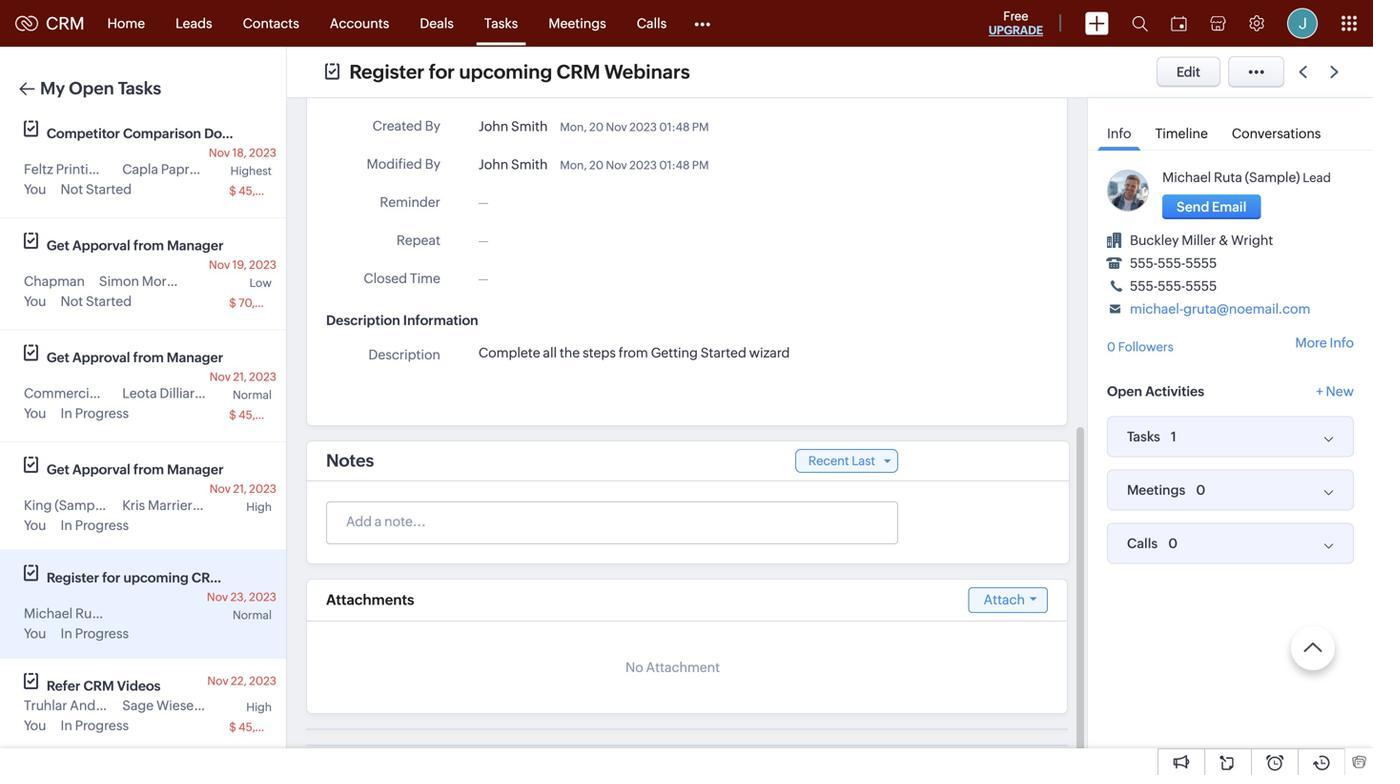 Task type: vqa. For each thing, say whether or not it's contained in the screenshot.
smith to the top
yes



Task type: locate. For each thing, give the bounding box(es) containing it.
2 horizontal spatial tasks
[[1127, 429, 1161, 444]]

truhlar down 'refer'
[[24, 698, 67, 713]]

1 45,000.00 from the top
[[239, 185, 297, 197]]

2 01:48 from the top
[[659, 159, 690, 172]]

you for truhlar and truhlar attys
[[24, 718, 46, 733]]

4 in progress from the top
[[61, 718, 129, 733]]

michael
[[1163, 170, 1211, 185], [24, 606, 73, 621]]

5555
[[1186, 256, 1217, 271], [1186, 279, 1217, 294]]

0 vertical spatial 20
[[589, 120, 604, 133]]

john down 'register for upcoming crm webinars' at the top
[[479, 119, 509, 134]]

1 horizontal spatial webinars
[[605, 61, 690, 83]]

not started down feltz printing service at top left
[[61, 182, 132, 197]]

(sample) down conversations
[[1245, 170, 1300, 185]]

calendar image
[[1171, 16, 1187, 31]]

from up leota
[[133, 350, 164, 365]]

2 5555 from the top
[[1186, 279, 1217, 294]]

leota
[[122, 386, 157, 401]]

0 vertical spatial tasks
[[484, 16, 518, 31]]

manager inside get apporval from manager nov 21, 2023
[[167, 462, 224, 477]]

attach
[[984, 592, 1025, 607]]

upcoming
[[459, 61, 552, 83], [123, 570, 189, 586]]

getting
[[651, 345, 698, 360]]

1 high from the top
[[246, 501, 272, 514]]

progress down "kris"
[[75, 518, 129, 533]]

5 you from the top
[[24, 626, 46, 641]]

2 vertical spatial manager
[[167, 462, 224, 477]]

from
[[133, 238, 164, 253], [619, 345, 648, 360], [133, 350, 164, 365], [133, 462, 164, 477]]

22,
[[231, 675, 247, 688]]

timeline
[[1155, 126, 1208, 141]]

2 mon, 20 nov 2023 01:48 pm from the top
[[560, 159, 709, 172]]

high right marrier
[[246, 501, 272, 514]]

0 horizontal spatial michael
[[24, 606, 73, 621]]

you for commercial press
[[24, 406, 46, 421]]

john right modified by
[[479, 157, 509, 172]]

michael-gruta@noemail.com
[[1130, 301, 1311, 317]]

you down the feltz
[[24, 182, 46, 197]]

0 vertical spatial smith
[[511, 119, 548, 134]]

2 20 from the top
[[589, 159, 604, 172]]

$ for simon morasca (sample)
[[229, 297, 236, 310]]

1 vertical spatial smith
[[511, 157, 548, 172]]

webinars
[[605, 61, 690, 83], [225, 570, 285, 586]]

1 vertical spatial manager
[[167, 350, 223, 365]]

chapman
[[24, 274, 85, 289]]

manager inside the get approval from manager nov 21, 2023
[[167, 350, 223, 365]]

in down and
[[61, 718, 72, 733]]

1 vertical spatial not
[[61, 294, 83, 309]]

complete all the steps from getting started wizard
[[479, 345, 790, 360]]

in progress down king (sample) on the left bottom
[[61, 518, 129, 533]]

1 in progress from the top
[[61, 406, 129, 421]]

description down closed
[[326, 313, 400, 328]]

printing
[[56, 162, 105, 177]]

20 for created by
[[589, 120, 604, 133]]

not started down simon
[[61, 294, 132, 309]]

steps
[[583, 345, 616, 360]]

calls inside calls "link"
[[637, 16, 667, 31]]

simon morasca (sample)
[[99, 274, 253, 289]]

started for simon
[[86, 294, 132, 309]]

3 $ 45,000.00 from the top
[[229, 721, 297, 734]]

21, for kris marrier (sample)
[[233, 483, 247, 495]]

webinars up 23,
[[225, 570, 285, 586]]

dilliard
[[160, 386, 203, 401]]

2 not started from the top
[[61, 294, 132, 309]]

2 in progress from the top
[[61, 518, 129, 533]]

in
[[61, 406, 72, 421], [61, 518, 72, 533], [61, 626, 72, 641], [61, 718, 72, 733]]

21, inside get apporval from manager nov 21, 2023
[[233, 483, 247, 495]]

progress down truhlar and truhlar attys
[[75, 718, 129, 733]]

you for chapman
[[24, 294, 46, 309]]

sage
[[122, 698, 154, 713]]

1 horizontal spatial tasks
[[484, 16, 518, 31]]

1 normal from the top
[[233, 389, 272, 402]]

0 vertical spatial 01:48
[[659, 120, 690, 133]]

webinars inside the "register for upcoming crm webinars nov 23, 2023"
[[225, 570, 285, 586]]

created by
[[373, 118, 441, 133]]

1 vertical spatial apporval
[[72, 462, 130, 477]]

nov 22, 2023
[[207, 675, 277, 688]]

2 $ 45,000.00 from the top
[[229, 409, 297, 422]]

apporval inside get apporval from manager nov 19, 2023
[[72, 238, 130, 253]]

2 apporval from the top
[[72, 462, 130, 477]]

1 vertical spatial for
[[102, 570, 120, 586]]

started down simon
[[86, 294, 132, 309]]

1 vertical spatial high
[[246, 701, 272, 714]]

progress for (sample)
[[75, 518, 129, 533]]

1 vertical spatial ruta
[[75, 606, 104, 621]]

0 vertical spatial for
[[429, 61, 455, 83]]

1 5555 from the top
[[1186, 256, 1217, 271]]

manager up the leota dilliard (sample)
[[167, 350, 223, 365]]

michael-gruta@noemail.com link
[[1130, 301, 1311, 317]]

description information
[[326, 313, 478, 328]]

1 vertical spatial by
[[425, 156, 441, 172]]

1 pm from the top
[[692, 120, 709, 133]]

normal for webinars
[[233, 609, 272, 622]]

1 horizontal spatial ruta
[[1214, 170, 1243, 185]]

1 mon, 20 nov 2023 01:48 pm from the top
[[560, 120, 709, 133]]

john smith for modified by
[[479, 157, 548, 172]]

not
[[61, 182, 83, 197], [61, 294, 83, 309]]

(sample) down 19,
[[198, 274, 253, 289]]

0 horizontal spatial for
[[102, 570, 120, 586]]

nov inside get apporval from manager nov 19, 2023
[[209, 258, 230, 271]]

1 get from the top
[[47, 238, 69, 253]]

ruta up &
[[1214, 170, 1243, 185]]

0 horizontal spatial 0
[[1107, 340, 1116, 354]]

michael down timeline
[[1163, 170, 1211, 185]]

1 vertical spatial started
[[86, 294, 132, 309]]

repeat
[[397, 233, 441, 248]]

for for register for upcoming crm webinars
[[429, 61, 455, 83]]

feltz printing service
[[24, 162, 154, 177]]

0 vertical spatial manager
[[167, 238, 224, 253]]

1 vertical spatial tasks
[[118, 79, 161, 98]]

(sample) for capla paprocki (sample)
[[218, 162, 273, 177]]

2 not from the top
[[61, 294, 83, 309]]

2 $ from the top
[[229, 297, 236, 310]]

meetings down the 1
[[1127, 483, 1186, 498]]

1 vertical spatial john smith
[[479, 157, 548, 172]]

ruta for michael ruta (sample) lead
[[1214, 170, 1243, 185]]

mon, 20 nov 2023 01:48 pm for modified by
[[560, 159, 709, 172]]

1 truhlar from the left
[[24, 698, 67, 713]]

1 horizontal spatial calls
[[1127, 536, 1158, 551]]

ruta up refer crm videos
[[75, 606, 104, 621]]

get
[[47, 238, 69, 253], [47, 350, 69, 365], [47, 462, 69, 477]]

1 vertical spatial meetings
[[1127, 483, 1186, 498]]

21, inside the get approval from manager nov 21, 2023
[[233, 371, 247, 383]]

2 21, from the top
[[233, 483, 247, 495]]

1 vertical spatial mon, 20 nov 2023 01:48 pm
[[560, 159, 709, 172]]

(sample) for michael ruta (sample)
[[107, 606, 162, 621]]

0 vertical spatial mon,
[[560, 120, 587, 133]]

2 mon, from the top
[[560, 159, 587, 172]]

mon, for modified by
[[560, 159, 587, 172]]

4 you from the top
[[24, 518, 46, 533]]

1 vertical spatial info
[[1330, 335, 1354, 350]]

in down the commercial
[[61, 406, 72, 421]]

tasks left the 1
[[1127, 429, 1161, 444]]

progress for press
[[75, 406, 129, 421]]

recent
[[809, 454, 849, 468]]

description down description information
[[369, 347, 441, 362]]

2023 inside the get approval from manager nov 21, 2023
[[249, 371, 277, 383]]

+ new
[[1317, 384, 1354, 399]]

profile image
[[1288, 8, 1318, 39]]

1 apporval from the top
[[72, 238, 130, 253]]

in down king (sample) on the left bottom
[[61, 518, 72, 533]]

upcoming for register for upcoming crm webinars nov 23, 2023
[[123, 570, 189, 586]]

45,000.00 down the leota dilliard (sample)
[[239, 409, 297, 422]]

for inside the "register for upcoming crm webinars nov 23, 2023"
[[102, 570, 120, 586]]

get apporval from manager nov 21, 2023
[[47, 462, 277, 495]]

in progress down the commercial press
[[61, 406, 129, 421]]

1 vertical spatial upcoming
[[123, 570, 189, 586]]

2 in from the top
[[61, 518, 72, 533]]

apporval inside get apporval from manager nov 21, 2023
[[72, 462, 130, 477]]

1 vertical spatial open
[[1107, 384, 1143, 399]]

info link
[[1098, 113, 1141, 151]]

register up michael ruta (sample)
[[47, 570, 99, 586]]

from inside the get approval from manager nov 21, 2023
[[133, 350, 164, 365]]

get inside the get approval from manager nov 21, 2023
[[47, 350, 69, 365]]

comparison
[[123, 126, 201, 141]]

0 vertical spatial webinars
[[605, 61, 690, 83]]

progress down press
[[75, 406, 129, 421]]

john
[[479, 119, 509, 134], [479, 157, 509, 172]]

for down deals link
[[429, 61, 455, 83]]

5555 down "buckley miller & wright"
[[1186, 256, 1217, 271]]

more info
[[1296, 335, 1354, 350]]

from up "kris"
[[133, 462, 164, 477]]

70,000.00
[[239, 297, 296, 310]]

5555 up michael-gruta@noemail.com
[[1186, 279, 1217, 294]]

0 vertical spatial michael
[[1163, 170, 1211, 185]]

1 vertical spatial 5555
[[1186, 279, 1217, 294]]

contacts link
[[228, 0, 315, 46]]

1 vertical spatial 555-555-5555
[[1130, 279, 1217, 294]]

3 45,000.00 from the top
[[239, 721, 297, 734]]

0 horizontal spatial open
[[69, 79, 114, 98]]

1 vertical spatial normal
[[233, 609, 272, 622]]

contacts
[[243, 16, 299, 31]]

1 21, from the top
[[233, 371, 247, 383]]

meetings left calls "link"
[[549, 16, 606, 31]]

3 you from the top
[[24, 406, 46, 421]]

get inside get apporval from manager nov 19, 2023
[[47, 238, 69, 253]]

0 vertical spatial ruta
[[1214, 170, 1243, 185]]

nov inside the get approval from manager nov 21, 2023
[[210, 371, 231, 383]]

0 horizontal spatial ruta
[[75, 606, 104, 621]]

get for chapman
[[47, 238, 69, 253]]

1 vertical spatial $ 45,000.00
[[229, 409, 297, 422]]

2 vertical spatial started
[[701, 345, 747, 360]]

you down chapman
[[24, 294, 46, 309]]

4 $ from the top
[[229, 721, 236, 734]]

2 45,000.00 from the top
[[239, 409, 297, 422]]

1 vertical spatial 21,
[[233, 483, 247, 495]]

michael up 'refer'
[[24, 606, 73, 621]]

1 vertical spatial 01:48
[[659, 159, 690, 172]]

1 horizontal spatial register
[[349, 61, 425, 83]]

high for kris marrier (sample)
[[246, 501, 272, 514]]

21, up the leota dilliard (sample)
[[233, 371, 247, 383]]

normal for nov
[[233, 389, 272, 402]]

4 progress from the top
[[75, 718, 129, 733]]

get for commercial press
[[47, 350, 69, 365]]

meetings
[[549, 16, 606, 31], [1127, 483, 1186, 498]]

for up michael ruta (sample)
[[102, 570, 120, 586]]

progress down michael ruta (sample)
[[75, 626, 129, 641]]

1 horizontal spatial for
[[429, 61, 455, 83]]

new
[[1326, 384, 1354, 399]]

michael for michael ruta (sample)
[[24, 606, 73, 621]]

1 smith from the top
[[511, 119, 548, 134]]

0 horizontal spatial info
[[1107, 126, 1132, 141]]

$ 45,000.00 down highest
[[229, 185, 297, 197]]

description
[[326, 313, 400, 328], [369, 347, 441, 362]]

3 in from the top
[[61, 626, 72, 641]]

in down michael ruta (sample)
[[61, 626, 72, 641]]

for
[[429, 61, 455, 83], [102, 570, 120, 586]]

1 vertical spatial get
[[47, 350, 69, 365]]

conversations
[[1232, 126, 1321, 141]]

pm for created by
[[692, 120, 709, 133]]

truhlar
[[24, 698, 67, 713], [98, 698, 142, 713]]

1 horizontal spatial truhlar
[[98, 698, 142, 713]]

marrier
[[148, 498, 192, 513]]

(sample) right dilliard
[[206, 386, 261, 401]]

0 horizontal spatial webinars
[[225, 570, 285, 586]]

crm inside the "register for upcoming crm webinars nov 23, 2023"
[[192, 570, 222, 586]]

0 vertical spatial 21,
[[233, 371, 247, 383]]

$ down highest
[[229, 185, 236, 197]]

1 vertical spatial description
[[369, 347, 441, 362]]

1 $ from the top
[[229, 185, 236, 197]]

1 horizontal spatial upcoming
[[459, 61, 552, 83]]

manager up 'simon morasca (sample)'
[[167, 238, 224, 253]]

0 vertical spatial john smith
[[479, 119, 548, 134]]

register up created
[[349, 61, 425, 83]]

get up the commercial
[[47, 350, 69, 365]]

recent last
[[809, 454, 876, 468]]

$ for sage wieser (sample)
[[229, 721, 236, 734]]

0 horizontal spatial calls
[[637, 16, 667, 31]]

manager for marrier
[[167, 462, 224, 477]]

1 mon, from the top
[[560, 120, 587, 133]]

accounts link
[[315, 0, 405, 46]]

0 vertical spatial not started
[[61, 182, 132, 197]]

2 vertical spatial 0
[[1169, 536, 1178, 551]]

by right modified
[[425, 156, 441, 172]]

not started
[[61, 182, 132, 197], [61, 294, 132, 309]]

buckley miller & wright
[[1130, 233, 1274, 248]]

0 horizontal spatial upcoming
[[123, 570, 189, 586]]

open down the 0 followers
[[1107, 384, 1143, 399]]

0 vertical spatial register
[[349, 61, 425, 83]]

1 john smith from the top
[[479, 119, 548, 134]]

get up chapman
[[47, 238, 69, 253]]

1 vertical spatial 0
[[1196, 483, 1206, 498]]

0 vertical spatial open
[[69, 79, 114, 98]]

3 get from the top
[[47, 462, 69, 477]]

0 vertical spatial started
[[86, 182, 132, 197]]

all
[[543, 345, 557, 360]]

1 vertical spatial not started
[[61, 294, 132, 309]]

0 vertical spatial info
[[1107, 126, 1132, 141]]

0 vertical spatial not
[[61, 182, 83, 197]]

not down chapman
[[61, 294, 83, 309]]

started left 'wizard'
[[701, 345, 747, 360]]

wizard
[[749, 345, 790, 360]]

1 horizontal spatial michael
[[1163, 170, 1211, 185]]

in progress down truhlar and truhlar attys
[[61, 718, 129, 733]]

get approval from manager nov 21, 2023
[[47, 350, 277, 383]]

0 vertical spatial pm
[[692, 120, 709, 133]]

not down printing
[[61, 182, 83, 197]]

0 vertical spatial 0
[[1107, 340, 1116, 354]]

ruta for michael ruta (sample)
[[75, 606, 104, 621]]

555-555-5555 down buckley
[[1130, 256, 1217, 271]]

feltz
[[24, 162, 53, 177]]

(sample) down 22,
[[201, 698, 257, 713]]

apporval up "kris"
[[72, 462, 130, 477]]

upcoming for register for upcoming crm webinars
[[459, 61, 552, 83]]

1 20 from the top
[[589, 120, 604, 133]]

0
[[1107, 340, 1116, 354], [1196, 483, 1206, 498], [1169, 536, 1178, 551]]

1 by from the top
[[425, 118, 441, 133]]

2 vertical spatial get
[[47, 462, 69, 477]]

0 vertical spatial by
[[425, 118, 441, 133]]

register inside the "register for upcoming crm webinars nov 23, 2023"
[[47, 570, 99, 586]]

from up morasca
[[133, 238, 164, 253]]

0 vertical spatial high
[[246, 501, 272, 514]]

(sample) right marrier
[[195, 498, 250, 513]]

45,000.00 down nov 22, 2023
[[239, 721, 297, 734]]

from inside get apporval from manager nov 19, 2023
[[133, 238, 164, 253]]

paprocki
[[161, 162, 215, 177]]

1 john from the top
[[479, 119, 509, 134]]

manager inside get apporval from manager nov 19, 2023
[[167, 238, 224, 253]]

tasks inside tasks link
[[484, 16, 518, 31]]

1 vertical spatial 45,000.00
[[239, 409, 297, 422]]

in progress down michael ruta (sample)
[[61, 626, 129, 641]]

45,000.00 for sage wieser (sample)
[[239, 721, 297, 734]]

0 vertical spatial get
[[47, 238, 69, 253]]

truhlar down refer crm videos
[[98, 698, 142, 713]]

(sample) for leota dilliard (sample)
[[206, 386, 261, 401]]

priority
[[396, 80, 441, 95]]

0 horizontal spatial register
[[47, 570, 99, 586]]

register for register for upcoming crm webinars nov 23, 2023
[[47, 570, 99, 586]]

crm down kris marrier (sample) on the bottom left of the page
[[192, 570, 222, 586]]

23,
[[230, 591, 247, 604]]

0 horizontal spatial truhlar
[[24, 698, 67, 713]]

register for upcoming crm webinars
[[349, 61, 690, 83]]

2 high from the top
[[246, 701, 272, 714]]

webinars down calls "link"
[[605, 61, 690, 83]]

closed
[[364, 271, 407, 286]]

2 smith from the top
[[511, 157, 548, 172]]

2 get from the top
[[47, 350, 69, 365]]

you down truhlar and truhlar attys
[[24, 718, 46, 733]]

1 555-555-5555 from the top
[[1130, 256, 1217, 271]]

my
[[40, 79, 65, 98]]

register for register for upcoming crm webinars
[[349, 61, 425, 83]]

1 vertical spatial michael
[[24, 606, 73, 621]]

$ for capla paprocki (sample)
[[229, 185, 236, 197]]

info right more
[[1330, 335, 1354, 350]]

normal
[[233, 389, 272, 402], [233, 609, 272, 622]]

normal down 23,
[[233, 609, 272, 622]]

2 horizontal spatial 0
[[1196, 483, 1206, 498]]

0 vertical spatial 555-555-5555
[[1130, 256, 1217, 271]]

by for modified by
[[425, 156, 441, 172]]

high down nov 22, 2023
[[246, 701, 272, 714]]

0 vertical spatial upcoming
[[459, 61, 552, 83]]

upcoming inside the "register for upcoming crm webinars nov 23, 2023"
[[123, 570, 189, 586]]

45,000.00 for leota dilliard (sample)
[[239, 409, 297, 422]]

nov inside get apporval from manager nov 21, 2023
[[210, 483, 231, 495]]

3 $ from the top
[[229, 409, 236, 422]]

from inside get apporval from manager nov 21, 2023
[[133, 462, 164, 477]]

followers
[[1118, 340, 1174, 354]]

get inside get apporval from manager nov 21, 2023
[[47, 462, 69, 477]]

01:48
[[659, 120, 690, 133], [659, 159, 690, 172]]

leota dilliard (sample)
[[122, 386, 261, 401]]

tasks up 'comparison' on the top left of page
[[118, 79, 161, 98]]

open right my
[[69, 79, 114, 98]]

mon, 20 nov 2023 01:48 pm
[[560, 120, 709, 133], [560, 159, 709, 172]]

manager up kris marrier (sample) on the bottom left of the page
[[167, 462, 224, 477]]

0 vertical spatial normal
[[233, 389, 272, 402]]

information
[[403, 313, 478, 328]]

you for feltz printing service
[[24, 182, 46, 197]]

you down michael ruta (sample)
[[24, 626, 46, 641]]

21, up kris marrier (sample) on the bottom left of the page
[[233, 483, 247, 495]]

info left timeline
[[1107, 126, 1132, 141]]

1 horizontal spatial info
[[1330, 335, 1354, 350]]

1 in from the top
[[61, 406, 72, 421]]

2 vertical spatial 45,000.00
[[239, 721, 297, 734]]

get up king (sample) on the left bottom
[[47, 462, 69, 477]]

tasks up 'register for upcoming crm webinars' at the top
[[484, 16, 518, 31]]

from right steps
[[619, 345, 648, 360]]

apporval up simon
[[72, 238, 130, 253]]

0 vertical spatial calls
[[637, 16, 667, 31]]

Add a note... field
[[327, 512, 897, 531]]

None button
[[1163, 195, 1261, 219]]

1 vertical spatial 20
[[589, 159, 604, 172]]

2 you from the top
[[24, 294, 46, 309]]

1 progress from the top
[[75, 406, 129, 421]]

1 01:48 from the top
[[659, 120, 690, 133]]

2 by from the top
[[425, 156, 441, 172]]

gruta@noemail.com
[[1184, 301, 1311, 317]]

1 vertical spatial john
[[479, 157, 509, 172]]

0 vertical spatial $ 45,000.00
[[229, 185, 297, 197]]

555-555-5555 up 'michael-'
[[1130, 279, 1217, 294]]

2 progress from the top
[[75, 518, 129, 533]]

normal right dilliard
[[233, 389, 272, 402]]

upcoming down tasks link
[[459, 61, 552, 83]]

1 horizontal spatial 0
[[1169, 536, 1178, 551]]

0 vertical spatial apporval
[[72, 238, 130, 253]]

$ 45,000.00 down the leota dilliard (sample)
[[229, 409, 297, 422]]

2 normal from the top
[[233, 609, 272, 622]]

nov inside the "register for upcoming crm webinars nov 23, 2023"
[[207, 591, 228, 604]]

6 you from the top
[[24, 718, 46, 733]]

2 john smith from the top
[[479, 157, 548, 172]]

by right created
[[425, 118, 441, 133]]

21,
[[233, 371, 247, 383], [233, 483, 247, 495]]

0 vertical spatial 5555
[[1186, 256, 1217, 271]]

1 $ 45,000.00 from the top
[[229, 185, 297, 197]]

you down the commercial
[[24, 406, 46, 421]]

started down feltz printing service at top left
[[86, 182, 132, 197]]

last
[[852, 454, 876, 468]]

2 john from the top
[[479, 157, 509, 172]]

apporval for king (sample)
[[72, 462, 130, 477]]

1 vertical spatial mon,
[[560, 159, 587, 172]]

started
[[86, 182, 132, 197], [86, 294, 132, 309], [701, 345, 747, 360]]

sage wieser (sample)
[[122, 698, 257, 713]]

1 not started from the top
[[61, 182, 132, 197]]

(sample) down the "register for upcoming crm webinars nov 23, 2023"
[[107, 606, 162, 621]]

0 vertical spatial john
[[479, 119, 509, 134]]

1 not from the top
[[61, 182, 83, 197]]

(sample) down 18,
[[218, 162, 273, 177]]

john for modified by
[[479, 157, 509, 172]]

1 horizontal spatial meetings
[[1127, 483, 1186, 498]]

4 in from the top
[[61, 718, 72, 733]]

1 vertical spatial webinars
[[225, 570, 285, 586]]

2 pm from the top
[[692, 159, 709, 172]]

next record image
[[1331, 66, 1343, 78]]

20
[[589, 120, 604, 133], [589, 159, 604, 172]]

michael ruta (sample) lead
[[1163, 170, 1331, 185]]

$ down the leota dilliard (sample)
[[229, 409, 236, 422]]

high for sage wieser (sample)
[[246, 701, 272, 714]]

45,000.00 down highest
[[239, 185, 297, 197]]

you down king on the left bottom of the page
[[24, 518, 46, 533]]

$ left 70,000.00
[[229, 297, 236, 310]]

complete
[[479, 345, 540, 360]]

2 vertical spatial $ 45,000.00
[[229, 721, 297, 734]]

create menu element
[[1074, 0, 1121, 46]]

upcoming up michael ruta (sample)
[[123, 570, 189, 586]]

$ 45,000.00 down nov 22, 2023
[[229, 721, 297, 734]]

1 vertical spatial register
[[47, 570, 99, 586]]

in for commercial
[[61, 406, 72, 421]]

1 you from the top
[[24, 182, 46, 197]]

you
[[24, 182, 46, 197], [24, 294, 46, 309], [24, 406, 46, 421], [24, 518, 46, 533], [24, 626, 46, 641], [24, 718, 46, 733]]

$ 45,000.00
[[229, 185, 297, 197], [229, 409, 297, 422], [229, 721, 297, 734]]

0 vertical spatial mon, 20 nov 2023 01:48 pm
[[560, 120, 709, 133]]

$ down 22,
[[229, 721, 236, 734]]

john for created by
[[479, 119, 509, 134]]



Task type: describe. For each thing, give the bounding box(es) containing it.
attachment
[[646, 660, 720, 675]]

01:48 for modified by
[[659, 159, 690, 172]]

nov inside 'competitor comparison document nov 18, 2023'
[[209, 146, 230, 159]]

2 555-555-5555 from the top
[[1130, 279, 1217, 294]]

the
[[560, 345, 580, 360]]

wieser
[[156, 698, 199, 713]]

crm right logo
[[46, 14, 84, 33]]

from for leota dilliard (sample)
[[133, 350, 164, 365]]

webinars for register for upcoming crm webinars nov 23, 2023
[[225, 570, 285, 586]]

description for description information
[[326, 313, 400, 328]]

started for capla
[[86, 182, 132, 197]]

no
[[626, 660, 644, 675]]

michael ruta (sample)
[[24, 606, 162, 621]]

3 in progress from the top
[[61, 626, 129, 641]]

in for truhlar
[[61, 718, 72, 733]]

2023 inside get apporval from manager nov 21, 2023
[[249, 483, 277, 495]]

20 for modified by
[[589, 159, 604, 172]]

truhlar and truhlar attys
[[24, 698, 176, 713]]

service
[[108, 162, 154, 177]]

mon, 20 nov 2023 01:48 pm for created by
[[560, 120, 709, 133]]

deals
[[420, 16, 454, 31]]

search element
[[1121, 0, 1160, 47]]

&
[[1219, 233, 1229, 248]]

no attachment
[[626, 660, 720, 675]]

michael ruta (sample) link
[[1163, 170, 1300, 185]]

Other Modules field
[[682, 8, 723, 39]]

0 for meetings
[[1196, 483, 1206, 498]]

pm for modified by
[[692, 159, 709, 172]]

01:48 for created by
[[659, 120, 690, 133]]

$ 45,000.00 for capla paprocki (sample)
[[229, 185, 297, 197]]

my open tasks
[[40, 79, 161, 98]]

smith for modified by
[[511, 157, 548, 172]]

webinars for register for upcoming crm webinars
[[605, 61, 690, 83]]

leads link
[[160, 0, 228, 46]]

by for created by
[[425, 118, 441, 133]]

2 vertical spatial tasks
[[1127, 429, 1161, 444]]

buckley
[[1130, 233, 1179, 248]]

45,000.00 for capla paprocki (sample)
[[239, 185, 297, 197]]

edit
[[1177, 64, 1201, 80]]

notes
[[326, 451, 374, 471]]

kris
[[122, 498, 145, 513]]

capla paprocki (sample)
[[122, 162, 273, 177]]

and
[[70, 698, 96, 713]]

manager for dilliard
[[167, 350, 223, 365]]

free
[[1004, 9, 1029, 23]]

18,
[[232, 146, 247, 159]]

in progress for (sample)
[[61, 518, 129, 533]]

press
[[103, 386, 135, 401]]

leads
[[176, 16, 212, 31]]

0 horizontal spatial meetings
[[549, 16, 606, 31]]

1
[[1171, 429, 1177, 444]]

(sample) for simon morasca (sample)
[[198, 274, 253, 289]]

profile element
[[1276, 0, 1330, 46]]

manager for morasca
[[167, 238, 224, 253]]

from for kris marrier (sample)
[[133, 462, 164, 477]]

refer crm videos
[[47, 679, 161, 694]]

0 horizontal spatial tasks
[[118, 79, 161, 98]]

smith for created by
[[511, 119, 548, 134]]

(sample) for kris marrier (sample)
[[195, 498, 250, 513]]

free upgrade
[[989, 9, 1043, 37]]

2023 inside 'competitor comparison document nov 18, 2023'
[[249, 146, 277, 159]]

king (sample)
[[24, 498, 110, 513]]

home link
[[92, 0, 160, 46]]

0 for calls
[[1169, 536, 1178, 551]]

19,
[[232, 258, 247, 271]]

kris marrier (sample)
[[122, 498, 250, 513]]

$ 70,000.00
[[229, 297, 296, 310]]

modified
[[367, 156, 422, 172]]

21, for leota dilliard (sample)
[[233, 371, 247, 383]]

2023 inside get apporval from manager nov 19, 2023
[[249, 258, 277, 271]]

3 progress from the top
[[75, 626, 129, 641]]

reminder
[[380, 194, 441, 210]]

from for simon morasca (sample)
[[133, 238, 164, 253]]

(sample) for sage wieser (sample)
[[201, 698, 257, 713]]

get apporval from manager nov 19, 2023
[[47, 238, 277, 271]]

accounts
[[330, 16, 389, 31]]

$ 45,000.00 for leota dilliard (sample)
[[229, 409, 297, 422]]

mon, for created by
[[560, 120, 587, 133]]

$ for leota dilliard (sample)
[[229, 409, 236, 422]]

calls link
[[622, 0, 682, 46]]

2023 inside the "register for upcoming crm webinars nov 23, 2023"
[[249, 591, 277, 604]]

upgrade
[[989, 24, 1043, 37]]

more
[[1296, 335, 1327, 350]]

not started for capla
[[61, 182, 132, 197]]

low
[[249, 277, 272, 289]]

john smith for created by
[[479, 119, 548, 134]]

not for chapman
[[61, 294, 83, 309]]

attachments
[[326, 592, 414, 609]]

(sample) for michael ruta (sample) lead
[[1245, 170, 1300, 185]]

for for register for upcoming crm webinars nov 23, 2023
[[102, 570, 120, 586]]

2 truhlar from the left
[[98, 698, 142, 713]]

highest
[[230, 165, 272, 177]]

you for king (sample)
[[24, 518, 46, 533]]

closed time
[[364, 271, 441, 286]]

competitor comparison document nov 18, 2023
[[47, 126, 277, 159]]

wright
[[1231, 233, 1274, 248]]

crm up truhlar and truhlar attys
[[83, 679, 114, 694]]

attys
[[144, 698, 176, 713]]

king
[[24, 498, 52, 513]]

simon
[[99, 274, 139, 289]]

activities
[[1146, 384, 1205, 399]]

in for king
[[61, 518, 72, 533]]

meetings link
[[533, 0, 622, 46]]

0 followers
[[1107, 340, 1174, 354]]

more info link
[[1296, 335, 1354, 350]]

$ 45,000.00 for sage wieser (sample)
[[229, 721, 297, 734]]

commercial
[[24, 386, 100, 401]]

description for description
[[369, 347, 441, 362]]

get for king (sample)
[[47, 462, 69, 477]]

1 horizontal spatial open
[[1107, 384, 1143, 399]]

timeline link
[[1146, 113, 1218, 150]]

attach link
[[969, 587, 1048, 613]]

search image
[[1132, 15, 1148, 31]]

competitor
[[47, 126, 120, 141]]

conversations link
[[1223, 113, 1331, 150]]

crm down meetings link
[[557, 61, 600, 83]]

not started for simon
[[61, 294, 132, 309]]

previous record image
[[1299, 66, 1308, 78]]

register for upcoming crm webinars nov 23, 2023
[[47, 570, 285, 604]]

in progress for press
[[61, 406, 129, 421]]

miller
[[1182, 233, 1216, 248]]

apporval for chapman
[[72, 238, 130, 253]]

morasca
[[142, 274, 195, 289]]

edit button
[[1157, 57, 1221, 87]]

not for feltz printing service
[[61, 182, 83, 197]]

progress for and
[[75, 718, 129, 733]]

commercial press
[[24, 386, 135, 401]]

michael for michael ruta (sample) lead
[[1163, 170, 1211, 185]]

(sample) right king on the left bottom of the page
[[55, 498, 110, 513]]

videos
[[117, 679, 161, 694]]

michael-
[[1130, 301, 1184, 317]]

logo image
[[15, 16, 38, 31]]

lead
[[1303, 171, 1331, 185]]

in progress for and
[[61, 718, 129, 733]]

create menu image
[[1085, 12, 1109, 35]]



